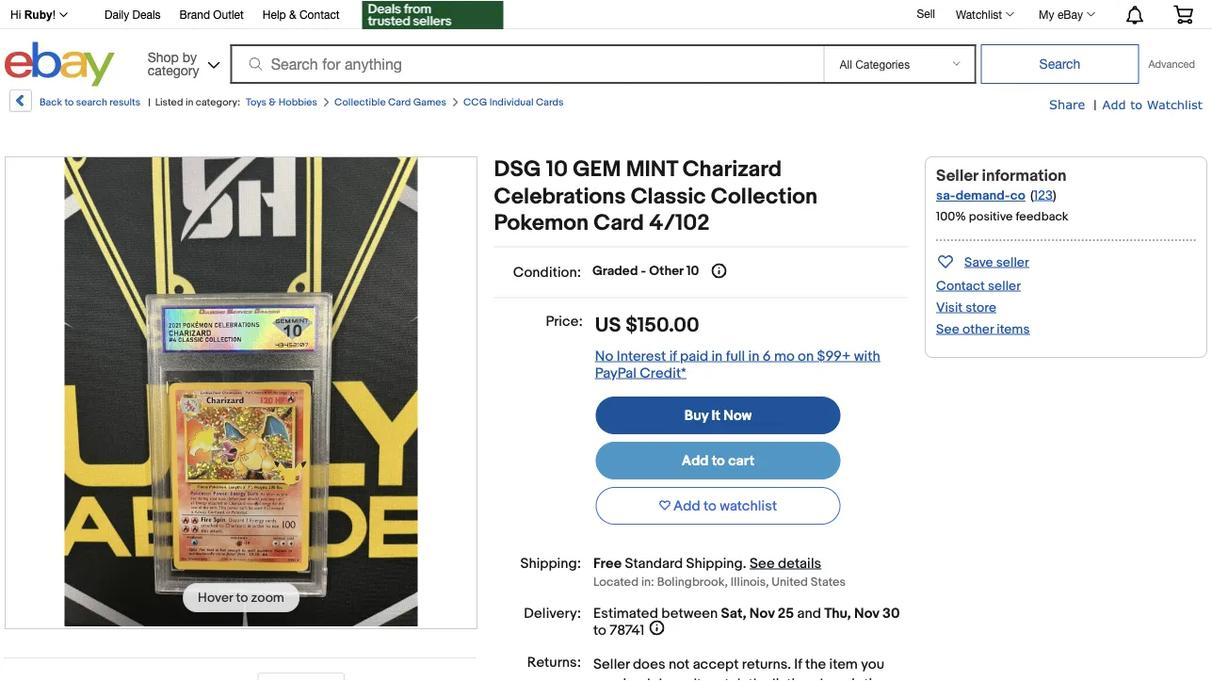 Task type: locate. For each thing, give the bounding box(es) containing it.
my ebay link
[[1029, 3, 1104, 25]]

to down advanced link
[[1131, 97, 1143, 111]]

1 horizontal spatial contact
[[936, 278, 985, 294]]

seller up the sa-
[[936, 166, 978, 186]]

category:
[[196, 96, 240, 108]]

watchlist link
[[946, 3, 1023, 25]]

1 vertical spatial seller
[[988, 278, 1021, 294]]

ccg individual cards link
[[463, 96, 564, 108]]

contact seller link
[[936, 278, 1021, 294]]

card
[[388, 96, 411, 108], [594, 210, 644, 237]]

located
[[593, 575, 639, 590]]

to right back
[[64, 96, 74, 108]]

graded - other 10
[[592, 263, 699, 279]]

watchlist
[[956, 8, 1002, 21], [1147, 97, 1203, 111]]

none submit inside shop by category banner
[[981, 44, 1139, 84]]

card left games at the top
[[388, 96, 411, 108]]

0 vertical spatial 10
[[546, 156, 568, 183]]

contact right help
[[299, 8, 340, 21]]

individual
[[490, 96, 534, 108]]

interest
[[617, 348, 666, 365]]

add
[[1103, 97, 1126, 111], [682, 452, 709, 469], [673, 497, 700, 514]]

in:
[[641, 575, 654, 590]]

1 vertical spatial 10
[[686, 263, 699, 279]]

see other items link
[[936, 321, 1030, 337]]

10 right dsg
[[546, 156, 568, 183]]

to for cart
[[712, 452, 725, 469]]

0 horizontal spatial seller
[[593, 656, 630, 673]]

toys
[[246, 96, 267, 108]]

25
[[778, 605, 794, 622]]

1 vertical spatial the
[[748, 676, 769, 681]]

1 vertical spatial add
[[682, 452, 709, 469]]

10 left "more information - about this item condition" icon
[[686, 263, 699, 279]]

ruby
[[24, 8, 52, 21]]

co
[[1010, 188, 1026, 204]]

card up graded
[[594, 210, 644, 237]]

& right help
[[289, 8, 296, 21]]

feedback
[[1016, 210, 1069, 224]]

0 horizontal spatial in
[[185, 96, 193, 108]]

in right listed
[[185, 96, 193, 108]]

with
[[854, 348, 881, 365]]

see
[[936, 321, 960, 337], [750, 555, 775, 572]]

add to watchlist button
[[596, 487, 841, 525]]

seller down the save seller
[[988, 278, 1021, 294]]

0 horizontal spatial watchlist
[[956, 8, 1002, 21]]

& right toys
[[269, 96, 276, 108]]

paypal
[[595, 365, 637, 382]]

brand
[[180, 8, 210, 21]]

& inside account navigation
[[289, 8, 296, 21]]

1 horizontal spatial the
[[805, 656, 826, 673]]

1 vertical spatial &
[[269, 96, 276, 108]]

&
[[289, 8, 296, 21], [269, 96, 276, 108]]

watchlist down advanced
[[1147, 97, 1203, 111]]

1 vertical spatial watchlist
[[1147, 97, 1203, 111]]

0 horizontal spatial &
[[269, 96, 276, 108]]

add down "buy"
[[682, 452, 709, 469]]

if
[[794, 656, 802, 673]]

the right if
[[805, 656, 826, 673]]

sell link
[[908, 7, 944, 20]]

to left cart
[[712, 452, 725, 469]]

in
[[185, 96, 193, 108], [712, 348, 723, 365], [749, 348, 760, 365]]

save seller
[[965, 254, 1029, 270]]

add right share
[[1103, 97, 1126, 111]]

None submit
[[981, 44, 1139, 84]]

back
[[40, 96, 62, 108]]

back to search results link
[[8, 89, 141, 119]]

and
[[797, 605, 821, 622]]

10 inside dsg 10 gem mint charizard celebrations classic collection pokemon card 4/102
[[546, 156, 568, 183]]

returns.
[[742, 656, 791, 673]]

dsg 10 gem mint charizard celebrations classic collection pokemon card 4/102 - picture 1 of 1 image
[[65, 155, 418, 626]]

1 horizontal spatial watchlist
[[1147, 97, 1203, 111]]

seller up received
[[593, 656, 630, 673]]

to inside share | add to watchlist
[[1131, 97, 1143, 111]]

nov
[[750, 605, 775, 622], [854, 605, 880, 622]]

in left 6
[[749, 348, 760, 365]]

0 vertical spatial the
[[805, 656, 826, 673]]

0 horizontal spatial see
[[750, 555, 775, 572]]

hobbies
[[279, 96, 317, 108]]

| right share button
[[1094, 97, 1097, 113]]

to for search
[[64, 96, 74, 108]]

0 vertical spatial add
[[1103, 97, 1126, 111]]

seller for contact
[[988, 278, 1021, 294]]

collection
[[711, 183, 818, 210]]

us $150.00
[[595, 313, 700, 338]]

0 vertical spatial &
[[289, 8, 296, 21]]

& for help
[[289, 8, 296, 21]]

0 horizontal spatial the
[[748, 676, 769, 681]]

1 horizontal spatial card
[[594, 210, 644, 237]]

contact seller visit store see other items
[[936, 278, 1030, 337]]

buy it now link
[[596, 397, 841, 434]]

1 vertical spatial see
[[750, 555, 775, 572]]

0 vertical spatial see
[[936, 321, 960, 337]]

seller inside contact seller visit store see other items
[[988, 278, 1021, 294]]

the down returns.
[[748, 676, 769, 681]]

0 vertical spatial seller
[[996, 254, 1029, 270]]

it
[[712, 407, 721, 424]]

sell
[[917, 7, 935, 20]]

seller
[[996, 254, 1029, 270], [988, 278, 1021, 294]]

-
[[641, 263, 646, 279]]

0 horizontal spatial nov
[[750, 605, 775, 622]]

0 vertical spatial seller
[[936, 166, 978, 186]]

bolingbrook,
[[657, 575, 728, 590]]

more information - about this item condition image
[[712, 263, 727, 278]]

0 vertical spatial card
[[388, 96, 411, 108]]

contact up visit store link
[[936, 278, 985, 294]]

1 horizontal spatial see
[[936, 321, 960, 337]]

mo
[[774, 348, 795, 365]]

1 horizontal spatial &
[[289, 8, 296, 21]]

to
[[64, 96, 74, 108], [1131, 97, 1143, 111], [712, 452, 725, 469], [704, 497, 717, 514], [593, 622, 606, 639]]

outlet
[[213, 8, 244, 21]]

123 link
[[1034, 187, 1053, 203]]

see details link
[[750, 555, 822, 572]]

price:
[[546, 313, 583, 330]]

delivery:
[[524, 605, 581, 622]]

see down visit
[[936, 321, 960, 337]]

collectible card games link
[[334, 96, 446, 108]]

1 horizontal spatial |
[[1094, 97, 1097, 113]]

nov left '25'
[[750, 605, 775, 622]]

sa-demand-co link
[[936, 188, 1026, 204]]

item
[[830, 656, 858, 673]]

if
[[669, 348, 677, 365]]

add to watchlist
[[673, 497, 777, 514]]

1 horizontal spatial seller
[[936, 166, 978, 186]]

add down 'add to cart' link
[[673, 497, 700, 514]]

to left watchlist
[[704, 497, 717, 514]]

seller does not accept returns. if the item you received doesn't match the listing description
[[593, 656, 892, 681]]

$99+
[[817, 348, 851, 365]]

no interest if paid in full in 6 mo on $99+ with paypal credit*
[[595, 348, 881, 382]]

ebay
[[1058, 8, 1083, 21]]

0 horizontal spatial 10
[[546, 156, 568, 183]]

seller inside button
[[996, 254, 1029, 270]]

mint
[[626, 156, 678, 183]]

add inside button
[[673, 497, 700, 514]]

2 vertical spatial add
[[673, 497, 700, 514]]

shop by category banner
[[0, 0, 1208, 91]]

| listed in category:
[[148, 96, 240, 108]]

& for toys
[[269, 96, 276, 108]]

see inside contact seller visit store see other items
[[936, 321, 960, 337]]

to for watchlist
[[704, 497, 717, 514]]

contact inside account navigation
[[299, 8, 340, 21]]

1 vertical spatial card
[[594, 210, 644, 237]]

help
[[263, 8, 286, 21]]

share button
[[1050, 96, 1086, 113]]

$150.00
[[626, 313, 700, 338]]

0 horizontal spatial contact
[[299, 8, 340, 21]]

1 vertical spatial contact
[[936, 278, 985, 294]]

celebrations
[[494, 183, 626, 210]]

to left 78741
[[593, 622, 606, 639]]

brand outlet
[[180, 8, 244, 21]]

nov left 30
[[854, 605, 880, 622]]

see inside the free standard shipping . see details located in: bolingbrook, illinois, united states
[[750, 555, 775, 572]]

add for add to cart
[[682, 452, 709, 469]]

in left full
[[712, 348, 723, 365]]

0 horizontal spatial card
[[388, 96, 411, 108]]

to inside button
[[704, 497, 717, 514]]

save
[[965, 254, 993, 270]]

to inside estimated between sat, nov 25 and thu, nov 30 to 78741
[[593, 622, 606, 639]]

0 vertical spatial contact
[[299, 8, 340, 21]]

0 vertical spatial watchlist
[[956, 8, 1002, 21]]

seller inside seller does not accept returns. if the item you received doesn't match the listing description
[[593, 656, 630, 673]]

advanced link
[[1139, 45, 1205, 83]]

seller inside seller information sa-demand-co ( 123 ) 100% positive feedback
[[936, 166, 978, 186]]

toys & hobbies
[[246, 96, 317, 108]]

| left listed
[[148, 96, 150, 108]]

1 horizontal spatial nov
[[854, 605, 880, 622]]

1 vertical spatial seller
[[593, 656, 630, 673]]

seller right save at the right of the page
[[996, 254, 1029, 270]]

see right .
[[750, 555, 775, 572]]

help & contact
[[263, 8, 340, 21]]

watchlist right sell
[[956, 8, 1002, 21]]

collectible card games
[[334, 96, 446, 108]]

contact inside contact seller visit store see other items
[[936, 278, 985, 294]]

cart
[[728, 452, 755, 469]]



Task type: describe. For each thing, give the bounding box(es) containing it.
free standard shipping . see details located in: bolingbrook, illinois, united states
[[593, 555, 846, 590]]

dsg 10 gem mint charizard celebrations classic collection pokemon card 4/102 main content
[[494, 156, 908, 681]]

4/102
[[649, 210, 710, 237]]

now
[[724, 407, 752, 424]]

gem
[[573, 156, 621, 183]]

paid
[[680, 348, 708, 365]]

seller for information
[[936, 166, 978, 186]]

doesn't
[[654, 676, 702, 681]]

received
[[593, 676, 651, 681]]

save seller button
[[936, 251, 1029, 272]]

1 horizontal spatial 10
[[686, 263, 699, 279]]

78741
[[610, 622, 645, 639]]

hi
[[10, 8, 21, 21]]

my
[[1039, 8, 1055, 21]]

by
[[183, 49, 197, 65]]

help & contact link
[[263, 5, 340, 26]]

you
[[861, 656, 885, 673]]

estimated between sat, nov 25 and thu, nov 30 to 78741
[[593, 605, 900, 639]]

toys & hobbies link
[[246, 96, 317, 108]]

get the coupon image
[[362, 1, 504, 29]]

cards
[[536, 96, 564, 108]]

add to cart
[[682, 452, 755, 469]]

collectible
[[334, 96, 386, 108]]

information
[[982, 166, 1067, 186]]

| inside share | add to watchlist
[[1094, 97, 1097, 113]]

your shopping cart image
[[1173, 5, 1194, 24]]

watchlist inside share | add to watchlist
[[1147, 97, 1203, 111]]

card inside dsg 10 gem mint charizard celebrations classic collection pokemon card 4/102
[[594, 210, 644, 237]]

united
[[772, 575, 808, 590]]

pokemon
[[494, 210, 589, 237]]

123
[[1034, 187, 1053, 203]]

other
[[649, 263, 684, 279]]

advanced
[[1149, 58, 1195, 70]]

category
[[148, 62, 199, 78]]

add inside share | add to watchlist
[[1103, 97, 1126, 111]]

add to watchlist link
[[1103, 96, 1203, 113]]

back to search results
[[40, 96, 141, 108]]

match
[[705, 676, 745, 681]]

daily
[[105, 8, 129, 21]]

watchlist
[[720, 497, 777, 514]]

shipping
[[686, 555, 743, 572]]

shipping:
[[520, 555, 581, 572]]

my ebay
[[1039, 8, 1083, 21]]

other
[[963, 321, 994, 337]]

1 nov from the left
[[750, 605, 775, 622]]

daily deals link
[[105, 5, 161, 26]]

2 nov from the left
[[854, 605, 880, 622]]

between
[[662, 605, 718, 622]]

us
[[595, 313, 621, 338]]

.
[[743, 555, 747, 572]]

seller for save
[[996, 254, 1029, 270]]

listed
[[155, 96, 183, 108]]

see for details
[[750, 555, 775, 572]]

deals
[[132, 8, 161, 21]]

positive
[[969, 210, 1013, 224]]

search
[[76, 96, 107, 108]]

100%
[[936, 210, 966, 224]]

classic
[[631, 183, 706, 210]]

ccg
[[463, 96, 487, 108]]

seller for does
[[593, 656, 630, 673]]

results
[[109, 96, 141, 108]]

6
[[763, 348, 771, 365]]

illinois,
[[731, 575, 769, 590]]

add for add to watchlist
[[673, 497, 700, 514]]

does
[[633, 656, 666, 673]]

2 horizontal spatial in
[[749, 348, 760, 365]]

items
[[997, 321, 1030, 337]]

Search for anything text field
[[233, 46, 820, 82]]

see for other
[[936, 321, 960, 337]]

standard
[[625, 555, 683, 572]]

shop by category
[[148, 49, 199, 78]]

ccg individual cards
[[463, 96, 564, 108]]

not
[[669, 656, 690, 673]]

returns:
[[527, 654, 581, 671]]

store
[[966, 300, 997, 316]]

dsg 10 gem mint charizard celebrations classic collection pokemon card 4/102
[[494, 156, 818, 237]]

no
[[595, 348, 614, 365]]

buy it now
[[685, 407, 752, 424]]

add to cart link
[[596, 442, 841, 480]]

1 horizontal spatial in
[[712, 348, 723, 365]]

30
[[883, 605, 900, 622]]

thu,
[[824, 605, 851, 622]]

share | add to watchlist
[[1050, 97, 1203, 113]]

(
[[1031, 187, 1034, 203]]

seller information sa-demand-co ( 123 ) 100% positive feedback
[[936, 166, 1069, 224]]

daily deals
[[105, 8, 161, 21]]

buy
[[685, 407, 709, 424]]

0 horizontal spatial |
[[148, 96, 150, 108]]

!
[[52, 8, 56, 21]]

account navigation
[[0, 0, 1208, 32]]

watchlist inside account navigation
[[956, 8, 1002, 21]]

games
[[413, 96, 446, 108]]

sa-
[[936, 188, 956, 204]]

graded
[[592, 263, 638, 279]]

visit
[[936, 300, 963, 316]]



Task type: vqa. For each thing, say whether or not it's contained in the screenshot.
the DSG 10 GEM MINT Charizard Celebrations Classic Collection Pokemon Card 4/102
yes



